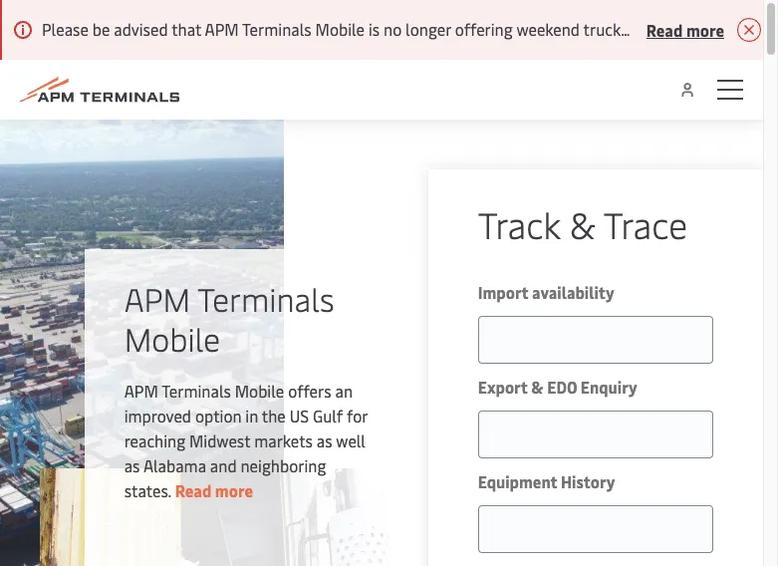 Task type: locate. For each thing, give the bounding box(es) containing it.
for
[[347, 405, 368, 427]]

0 vertical spatial mobile
[[316, 18, 365, 40]]

read more left if
[[647, 18, 725, 40]]

terminals inside apm terminals mobile
[[198, 277, 335, 320]]

& for trace
[[570, 199, 596, 248]]

0 vertical spatial read more
[[647, 18, 725, 40]]

apm inside apm terminals mobile offers an improved option in the us gulf for reaching midwest markets as well as alabama and neighboring states.
[[124, 380, 158, 402]]

if
[[725, 18, 736, 40]]

mobile inside apm terminals mobile
[[124, 317, 220, 360]]

read inside button
[[647, 18, 683, 40]]

please be advised that apm terminals mobile is no longer offering weekend truck gate opening. if you ar
[[42, 18, 779, 40]]

markets
[[254, 430, 313, 452]]

& left edo in the bottom right of the page
[[532, 376, 544, 398]]

track & trace
[[478, 199, 688, 248]]

please
[[42, 18, 89, 40]]

read right truck
[[647, 18, 683, 40]]

no
[[384, 18, 402, 40]]

1 vertical spatial read
[[175, 480, 212, 501]]

read more
[[647, 18, 725, 40], [175, 480, 253, 501]]

2 vertical spatial terminals
[[162, 380, 231, 402]]

mobile left is
[[316, 18, 365, 40]]

0 vertical spatial read
[[647, 18, 683, 40]]

more inside button
[[687, 18, 725, 40]]

longer
[[406, 18, 451, 40]]

the
[[262, 405, 286, 427]]

edo
[[547, 376, 577, 398]]

that
[[172, 18, 201, 40]]

0 horizontal spatial mobile
[[124, 317, 220, 360]]

apm inside apm terminals mobile
[[124, 277, 191, 320]]

1 horizontal spatial more
[[687, 18, 725, 40]]

0 vertical spatial &
[[570, 199, 596, 248]]

& left trace at top
[[570, 199, 596, 248]]

enquiry
[[581, 376, 638, 398]]

0 horizontal spatial as
[[124, 455, 140, 477]]

1 horizontal spatial read more
[[647, 18, 725, 40]]

and
[[210, 455, 237, 477]]

mobile for apm terminals mobile offers an improved option in the us gulf for reaching midwest markets as well as alabama and neighboring states.
[[235, 380, 284, 402]]

read down 'alabama'
[[175, 480, 212, 501]]

you
[[739, 18, 766, 40]]

0 horizontal spatial &
[[532, 376, 544, 398]]

0 vertical spatial apm
[[205, 18, 239, 40]]

0 vertical spatial more
[[687, 18, 725, 40]]

1 horizontal spatial mobile
[[235, 380, 284, 402]]

0 horizontal spatial more
[[215, 480, 253, 501]]

terminals for apm terminals mobile offers an improved option in the us gulf for reaching midwest markets as well as alabama and neighboring states.
[[162, 380, 231, 402]]

2 vertical spatial apm
[[124, 380, 158, 402]]

0 vertical spatial as
[[317, 430, 333, 452]]

truck
[[584, 18, 621, 40]]

gulf
[[313, 405, 343, 427]]

mobile secondary image
[[40, 469, 389, 566]]

2 horizontal spatial mobile
[[316, 18, 365, 40]]

& for edo
[[532, 376, 544, 398]]

1 vertical spatial read more
[[175, 480, 253, 501]]

as up states.
[[124, 455, 140, 477]]

1 vertical spatial apm
[[124, 277, 191, 320]]

weekend
[[517, 18, 580, 40]]

more left if
[[687, 18, 725, 40]]

1 horizontal spatial read
[[647, 18, 683, 40]]

export
[[478, 376, 528, 398]]

1 vertical spatial as
[[124, 455, 140, 477]]

in
[[246, 405, 258, 427]]

1 vertical spatial &
[[532, 376, 544, 398]]

as
[[317, 430, 333, 452], [124, 455, 140, 477]]

mobile
[[316, 18, 365, 40], [124, 317, 220, 360], [235, 380, 284, 402]]

read
[[647, 18, 683, 40], [175, 480, 212, 501]]

more for read more button
[[687, 18, 725, 40]]

more down the and
[[215, 480, 253, 501]]

ar
[[769, 18, 779, 40]]

alabama
[[143, 455, 206, 477]]

&
[[570, 199, 596, 248], [532, 376, 544, 398]]

0 horizontal spatial read
[[175, 480, 212, 501]]

more
[[687, 18, 725, 40], [215, 480, 253, 501]]

apm terminals mobile
[[124, 277, 335, 360]]

1 vertical spatial more
[[215, 480, 253, 501]]

mobile up the 'in'
[[235, 380, 284, 402]]

2 vertical spatial mobile
[[235, 380, 284, 402]]

import
[[478, 281, 529, 303]]

terminals
[[242, 18, 312, 40], [198, 277, 335, 320], [162, 380, 231, 402]]

read more for read more button
[[647, 18, 725, 40]]

read more down the and
[[175, 480, 253, 501]]

1 vertical spatial terminals
[[198, 277, 335, 320]]

1 vertical spatial mobile
[[124, 317, 220, 360]]

equipment
[[478, 471, 558, 492]]

neighboring
[[241, 455, 326, 477]]

mobile for apm terminals mobile
[[124, 317, 220, 360]]

read for read more button
[[647, 18, 683, 40]]

mobile up the improved
[[124, 317, 220, 360]]

1 horizontal spatial &
[[570, 199, 596, 248]]

option
[[195, 405, 242, 427]]

apm
[[205, 18, 239, 40], [124, 277, 191, 320], [124, 380, 158, 402]]

states.
[[124, 480, 171, 501]]

well
[[336, 430, 366, 452]]

as down gulf
[[317, 430, 333, 452]]

mobile inside apm terminals mobile offers an improved option in the us gulf for reaching midwest markets as well as alabama and neighboring states.
[[235, 380, 284, 402]]

terminals inside apm terminals mobile offers an improved option in the us gulf for reaching midwest markets as well as alabama and neighboring states.
[[162, 380, 231, 402]]

read more button
[[647, 17, 725, 42]]

0 horizontal spatial read more
[[175, 480, 253, 501]]



Task type: describe. For each thing, give the bounding box(es) containing it.
import availability
[[478, 281, 615, 303]]

apm for apm terminals mobile offers an improved option in the us gulf for reaching midwest markets as well as alabama and neighboring states.
[[124, 380, 158, 402]]

trace
[[604, 199, 688, 248]]

xin da yang zhou  docked at apm terminals mobile image
[[0, 120, 284, 566]]

is
[[369, 18, 380, 40]]

1 horizontal spatial as
[[317, 430, 333, 452]]

read for read more link
[[175, 480, 212, 501]]

be
[[92, 18, 110, 40]]

close alert image
[[737, 18, 761, 42]]

improved
[[124, 405, 191, 427]]

midwest
[[189, 430, 250, 452]]

read more for read more link
[[175, 480, 253, 501]]

an
[[335, 380, 353, 402]]

advised
[[114, 18, 168, 40]]

equipment history
[[478, 471, 616, 492]]

track
[[478, 199, 561, 248]]

availability
[[532, 281, 615, 303]]

apm for apm terminals mobile
[[124, 277, 191, 320]]

more for read more link
[[215, 480, 253, 501]]

opening.
[[661, 18, 721, 40]]

read more link
[[175, 480, 253, 501]]

offers
[[288, 380, 332, 402]]

terminals for apm terminals mobile
[[198, 277, 335, 320]]

reaching
[[124, 430, 186, 452]]

history
[[561, 471, 616, 492]]

export & edo enquiry
[[478, 376, 638, 398]]

offering
[[455, 18, 513, 40]]

us
[[290, 405, 309, 427]]

apm terminals mobile offers an improved option in the us gulf for reaching midwest markets as well as alabama and neighboring states.
[[124, 380, 368, 501]]

0 vertical spatial terminals
[[242, 18, 312, 40]]

gate
[[625, 18, 657, 40]]



Task type: vqa. For each thing, say whether or not it's contained in the screenshot.
'Practical Information'
no



